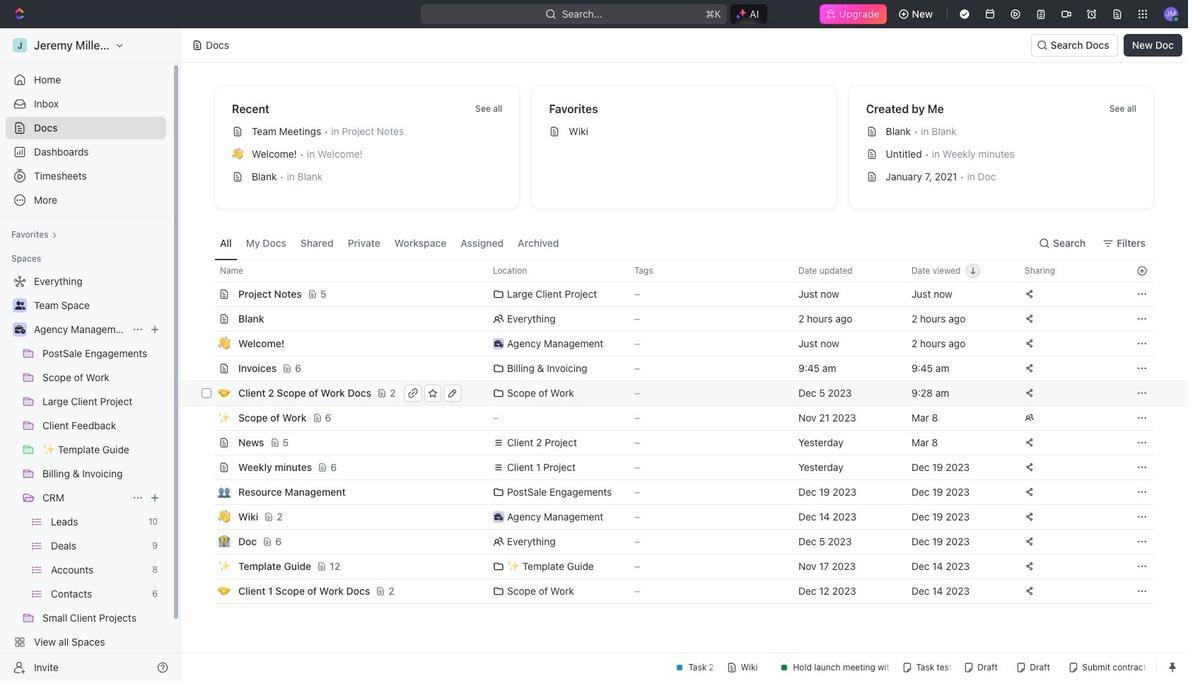 Task type: describe. For each thing, give the bounding box(es) containing it.
tree inside sidebar navigation
[[6, 270, 166, 678]]

0 vertical spatial business time image
[[15, 325, 25, 334]]

sidebar navigation
[[0, 28, 183, 681]]

jeremy miller's workspace, , element
[[13, 38, 27, 52]]

1 vertical spatial business time image
[[494, 340, 503, 347]]



Task type: locate. For each thing, give the bounding box(es) containing it.
2 vertical spatial business time image
[[494, 514, 503, 521]]

table
[[180, 260, 1188, 604]]

tab list
[[214, 226, 565, 260]]

tree
[[6, 270, 166, 678]]

user group image
[[15, 301, 25, 310]]

row
[[199, 260, 1154, 282], [199, 282, 1154, 307], [199, 306, 1154, 332], [199, 331, 1154, 357], [199, 356, 1154, 381], [180, 381, 1188, 406], [199, 405, 1154, 431], [199, 430, 1154, 456], [199, 455, 1154, 480], [199, 480, 1154, 505], [199, 504, 1154, 530], [199, 529, 1154, 555], [199, 554, 1154, 579], [199, 579, 1154, 604]]

business time image
[[15, 325, 25, 334], [494, 340, 503, 347], [494, 514, 503, 521]]



Task type: vqa. For each thing, say whether or not it's contained in the screenshot.
tree in the Sidebar navigation
yes



